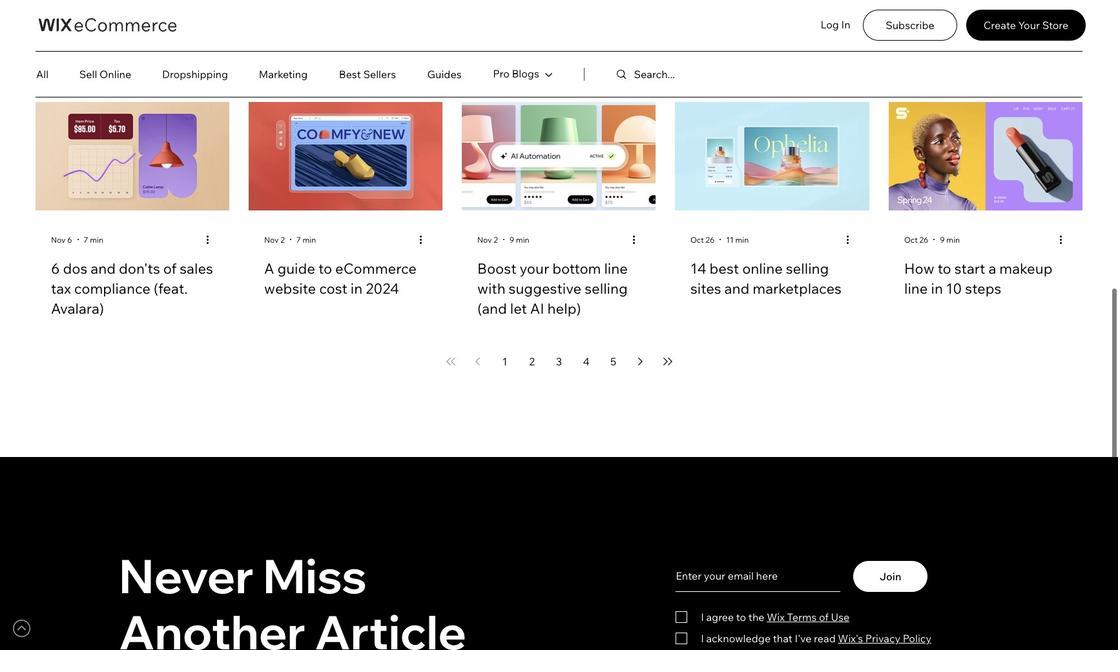 Task type: locate. For each thing, give the bounding box(es) containing it.
min inside 14 best online selling sites and marketplaces element
[[735, 235, 749, 245]]

1 a from the top
[[989, 2, 996, 20]]

previous page element
[[466, 350, 489, 374]]

nov up boost
[[477, 235, 492, 245]]

10 for line
[[946, 280, 962, 298]]

0 horizontal spatial 10
[[316, 22, 332, 40]]

3
[[556, 355, 562, 368]]

1 26 from the left
[[706, 235, 715, 245]]

0 horizontal spatial nov 2
[[264, 235, 285, 245]]

0 horizontal spatial 7
[[84, 235, 88, 245]]

1 7 min from the left
[[84, 235, 103, 245]]

0 horizontal spatial oct 26
[[691, 235, 715, 245]]

5 link
[[602, 350, 625, 374]]

2 26 from the left
[[919, 235, 928, 245]]

14 ecommerce website design examples for inspiration in 2024 link
[[51, 2, 214, 61]]

a inside how to start a makeup line in 10 steps
[[989, 260, 996, 278]]

9 for your
[[510, 235, 514, 245]]

1 horizontal spatial a
[[691, 2, 701, 20]]

for inside 7 ecommerce website optimization tips for driving more sales
[[591, 22, 610, 40]]

guides link
[[411, 61, 477, 87]]

1 horizontal spatial 26
[[919, 235, 928, 245]]

2
[[280, 235, 285, 245], [494, 235, 498, 245], [529, 355, 535, 368]]

1 vertical spatial 6
[[51, 260, 60, 278]]

1 horizontal spatial 7 min
[[296, 235, 316, 245]]

14 for 14 ecommerce website design examples for inspiration in 2024
[[51, 2, 67, 20]]

0 horizontal spatial website
[[155, 2, 207, 20]]

Enter your email here email field
[[676, 561, 840, 592]]

2 link
[[520, 350, 544, 374]]

1 vertical spatial 2024
[[366, 280, 399, 298]]

2 nov 2 from the left
[[477, 235, 498, 245]]

ecommerce
[[70, 2, 151, 20], [489, 2, 570, 20], [335, 260, 417, 278]]

nov up dos
[[51, 235, 66, 245]]

2 horizontal spatial 7
[[477, 2, 486, 20]]

how inside how to start an online store in 10 steps (2024 guide)
[[264, 2, 294, 20]]

sales up (feat.
[[180, 260, 213, 278]]

oct inside 14 best online selling sites and marketplaces element
[[691, 235, 704, 245]]

14 inside 14 ecommerce website design examples for inspiration in 2024
[[51, 2, 67, 20]]

to inside how to start a makeup line in 10 steps
[[938, 260, 951, 278]]

nov for 6
[[51, 235, 66, 245]]

1 9 min from the left
[[510, 235, 529, 245]]

how inside how to start a dropshipping business in 8 steps (2024)
[[904, 2, 935, 20]]

a up fees:
[[691, 2, 701, 20]]

2 right page 1 element
[[529, 355, 535, 368]]

in inside a guide to ecommerce website cost in 2024
[[351, 280, 363, 298]]

2 horizontal spatial of
[[819, 611, 829, 624]]

None search field
[[609, 59, 780, 89]]

of
[[781, 2, 794, 20], [163, 260, 177, 278], [819, 611, 829, 624]]

nov 2 for a
[[264, 235, 285, 245]]

7 inside 6 dos and don'ts of sales tax compliance (feat. avalara) element
[[84, 235, 88, 245]]

min
[[90, 235, 103, 245], [303, 235, 316, 245], [516, 235, 529, 245], [735, 235, 749, 245], [947, 235, 960, 245]]

website down guide
[[264, 280, 316, 298]]

for for 2024
[[165, 22, 184, 40]]

policy
[[903, 633, 932, 645]]

1 horizontal spatial 6
[[67, 235, 72, 245]]

14 for 14 best online selling sites and marketplaces
[[691, 260, 706, 278]]

website for tips
[[573, 2, 625, 20]]

1 horizontal spatial ecommerce
[[335, 260, 417, 278]]

0 horizontal spatial 26
[[706, 235, 715, 245]]

start inside how to start a dropshipping business in 8 steps (2024)
[[955, 2, 985, 20]]

nov 6
[[51, 235, 72, 245]]

7 min inside 6 dos and don'ts of sales tax compliance (feat. avalara) element
[[84, 235, 103, 245]]

26 inside the how to start a makeup line in 10 steps element
[[919, 235, 928, 245]]

(and
[[477, 300, 507, 318]]

1 oct 26 from the left
[[691, 235, 715, 245]]

website inside 7 ecommerce website optimization tips for driving more sales
[[573, 2, 625, 20]]

pro
[[493, 67, 510, 80]]

0 horizontal spatial cost
[[319, 280, 347, 298]]

2 nov from the left
[[264, 235, 279, 245]]

1 for from the left
[[165, 22, 184, 40]]

2 7 min from the left
[[296, 235, 316, 245]]

2 i from the top
[[701, 633, 704, 645]]

a breakdown of etsy fees: how much does it cost to sell on etsy? link
[[691, 2, 854, 61]]

log in link
[[818, 12, 853, 38]]

min inside the how to start a makeup line in 10 steps element
[[947, 235, 960, 245]]

0 vertical spatial cost
[[691, 42, 719, 60]]

i left agree
[[701, 611, 704, 624]]

steps down dropshipping
[[931, 42, 967, 60]]

2 a from the top
[[989, 260, 996, 278]]

that
[[773, 633, 793, 645]]

9 min for to
[[940, 235, 960, 245]]

a breakdown of etsy fees: how much does it cost to sell on etsy?
[[691, 2, 841, 60]]

1 vertical spatial 10
[[946, 280, 962, 298]]

1 horizontal spatial for
[[591, 22, 610, 40]]

7 up guide
[[296, 235, 301, 245]]

boost your bottom line with suggestive selling (and let ai help) element
[[462, 102, 656, 340]]

6 left dos
[[51, 260, 60, 278]]

26 for how
[[919, 235, 928, 245]]

5 min from the left
[[947, 235, 960, 245]]

steps down an
[[335, 22, 372, 40]]

start left makeup
[[955, 260, 985, 278]]

i for i agree to the wix terms of use
[[701, 611, 704, 624]]

14 up design
[[51, 2, 67, 20]]

0 horizontal spatial selling
[[585, 280, 628, 298]]

7 inside a guide to ecommerce website cost in 2024 element
[[296, 235, 301, 245]]

4 link
[[575, 350, 598, 374]]

on
[[764, 42, 781, 60]]

oct 26 inside the how to start a makeup line in 10 steps element
[[904, 235, 928, 245]]

min inside boost your bottom line with suggestive selling (and let ai help) element
[[516, 235, 529, 245]]

min up guide
[[303, 235, 316, 245]]

how for how to start a dropshipping business in 8 steps (2024)
[[904, 2, 935, 20]]

9 for to
[[940, 235, 945, 245]]

1 horizontal spatial online
[[742, 260, 783, 278]]

9 min up the your
[[510, 235, 529, 245]]

in inside how to start an online store in 10 steps (2024 guide)
[[301, 22, 313, 40]]

and inside "6 dos and don'ts of sales tax compliance (feat. avalara)"
[[91, 260, 116, 278]]

0 vertical spatial i
[[701, 611, 704, 624]]

1 horizontal spatial of
[[781, 2, 794, 20]]

min up how to start a makeup line in 10 steps
[[947, 235, 960, 245]]

6 dos and don'ts of sales tax compliance (feat. avalara)
[[51, 260, 213, 318]]

2 min from the left
[[303, 235, 316, 245]]

and down best
[[724, 280, 750, 298]]

1 horizontal spatial selling
[[786, 260, 829, 278]]

guide)
[[264, 42, 307, 60]]

1 horizontal spatial 2024
[[366, 280, 399, 298]]

website up examples
[[155, 2, 207, 20]]

a left guide
[[264, 260, 274, 278]]

how inside how to start a makeup line in 10 steps
[[904, 260, 935, 278]]

0 horizontal spatial 6
[[51, 260, 60, 278]]

all link
[[36, 61, 63, 87]]

0 vertical spatial online
[[368, 2, 408, 20]]

help)
[[547, 300, 581, 318]]

1 horizontal spatial 9 min
[[940, 235, 960, 245]]

a guide to ecommerce website cost in 2024 element
[[249, 102, 442, 340]]

page 1 element
[[493, 350, 516, 374]]

8
[[919, 42, 928, 60]]

10 inside how to start a makeup line in 10 steps
[[946, 280, 962, 298]]

website for examples
[[155, 2, 207, 20]]

online right best
[[742, 260, 783, 278]]

nov inside 6 dos and don'ts of sales tax compliance (feat. avalara) element
[[51, 235, 66, 245]]

0 horizontal spatial for
[[165, 22, 184, 40]]

2 for from the left
[[591, 22, 610, 40]]

how to start a dropshipping business in 8 steps (2024)
[[904, 2, 1055, 60]]

0 vertical spatial selling
[[786, 260, 829, 278]]

in
[[301, 22, 313, 40], [124, 42, 136, 60], [904, 42, 916, 60], [351, 280, 363, 298], [931, 280, 943, 298]]

for for sales
[[591, 22, 610, 40]]

1 vertical spatial i
[[701, 633, 704, 645]]

1 9 from the left
[[510, 235, 514, 245]]

2 horizontal spatial ecommerce
[[489, 2, 570, 20]]

2 up boost
[[494, 235, 498, 245]]

breakdown
[[704, 2, 777, 20]]

min inside a guide to ecommerce website cost in 2024 element
[[303, 235, 316, 245]]

ecommerce inside 7 ecommerce website optimization tips for driving more sales
[[489, 2, 570, 20]]

store
[[1042, 18, 1069, 31]]

nov 2 up guide
[[264, 235, 285, 245]]

of left use
[[819, 611, 829, 624]]

10 inside how to start an online store in 10 steps (2024 guide)
[[316, 22, 332, 40]]

to
[[298, 2, 311, 20], [938, 2, 951, 20], [722, 42, 736, 60], [318, 260, 332, 278], [938, 260, 951, 278], [736, 611, 746, 624]]

all
[[36, 68, 49, 80]]

a for a breakdown of etsy fees: how much does it cost to sell on etsy?
[[691, 2, 701, 20]]

0 vertical spatial 2024
[[139, 42, 173, 60]]

selling up marketplaces
[[786, 260, 829, 278]]

0 horizontal spatial 14
[[51, 2, 67, 20]]

of up much
[[781, 2, 794, 20]]

steps
[[335, 22, 372, 40], [931, 42, 967, 60], [965, 280, 1001, 298]]

and up compliance
[[91, 260, 116, 278]]

0 horizontal spatial a
[[264, 260, 274, 278]]

0 horizontal spatial 2
[[280, 235, 285, 245]]

2 oct from the left
[[904, 235, 918, 245]]

and
[[91, 260, 116, 278], [724, 280, 750, 298]]

in for a guide to ecommerce website cost in 2024
[[351, 280, 363, 298]]

nov inside boost your bottom line with suggestive selling (and let ai help) element
[[477, 235, 492, 245]]

1 horizontal spatial 9
[[940, 235, 945, 245]]

a inside a breakdown of etsy fees: how much does it cost to sell on etsy?
[[691, 2, 701, 20]]

selling down bottom
[[585, 280, 628, 298]]

nov for boost
[[477, 235, 492, 245]]

1 horizontal spatial sales
[[565, 42, 598, 60]]

1 vertical spatial line
[[904, 280, 928, 298]]

best sellers
[[339, 68, 396, 80]]

acknowledge
[[706, 633, 771, 645]]

oct for how to start a makeup line in 10 steps
[[904, 235, 918, 245]]

0 horizontal spatial 9 min
[[510, 235, 529, 245]]

online
[[368, 2, 408, 20], [742, 260, 783, 278]]

dropshipping
[[162, 68, 228, 80]]

1 horizontal spatial nov 2
[[477, 235, 498, 245]]

1 nov 2 from the left
[[264, 235, 285, 245]]

1 horizontal spatial nov
[[264, 235, 279, 245]]

website up the tips on the top right of the page
[[573, 2, 625, 20]]

1 horizontal spatial 7
[[296, 235, 301, 245]]

0 horizontal spatial oct
[[691, 235, 704, 245]]

7 up optimization
[[477, 2, 486, 20]]

website inside 14 ecommerce website design examples for inspiration in 2024
[[155, 2, 207, 20]]

(feat.
[[154, 280, 188, 298]]

don'ts
[[119, 260, 160, 278]]

2 up guide
[[280, 235, 285, 245]]

3 nov from the left
[[477, 235, 492, 245]]

online inside the 14 best online selling sites and marketplaces
[[742, 260, 783, 278]]

nov for a
[[264, 235, 279, 245]]

how for how to start a makeup line in 10 steps
[[904, 260, 935, 278]]

nov inside a guide to ecommerce website cost in 2024 element
[[264, 235, 279, 245]]

1 vertical spatial sales
[[180, 260, 213, 278]]

how to start an online store in 10 steps (2024 guide) link
[[264, 2, 427, 61]]

a for a guide to ecommerce website cost in 2024
[[264, 260, 274, 278]]

0 vertical spatial 14
[[51, 2, 67, 20]]

1 vertical spatial a
[[989, 260, 996, 278]]

sales inside "6 dos and don'ts of sales tax compliance (feat. avalara)"
[[180, 260, 213, 278]]

0 horizontal spatial and
[[91, 260, 116, 278]]

9 up boost
[[510, 235, 514, 245]]

9 inside boost your bottom line with suggestive selling (and let ai help) element
[[510, 235, 514, 245]]

4 min from the left
[[735, 235, 749, 245]]

start inside how to start an online store in 10 steps (2024 guide)
[[314, 2, 345, 20]]

9 min inside the how to start a makeup line in 10 steps element
[[940, 235, 960, 245]]

0 vertical spatial line
[[604, 260, 628, 278]]

bottom
[[552, 260, 601, 278]]

nov 2 for boost
[[477, 235, 498, 245]]

0 horizontal spatial nov
[[51, 235, 66, 245]]

oct inside the how to start a makeup line in 10 steps element
[[904, 235, 918, 245]]

2 for a
[[280, 235, 285, 245]]

2 9 from the left
[[940, 235, 945, 245]]

9 min for your
[[510, 235, 529, 245]]

1 vertical spatial cost
[[319, 280, 347, 298]]

for right the tips on the top right of the page
[[591, 22, 610, 40]]

another
[[119, 602, 306, 650]]

1 i from the top
[[701, 611, 704, 624]]

2 vertical spatial steps
[[965, 280, 1001, 298]]

site element
[[477, 59, 555, 98]]

14
[[51, 2, 67, 20], [691, 260, 706, 278]]

a guide to ecommerce website cost in 2024 link
[[264, 259, 427, 299]]

sales down the tips on the top right of the page
[[565, 42, 598, 60]]

start up dropshipping
[[955, 2, 985, 20]]

1 horizontal spatial 2
[[494, 235, 498, 245]]

1 vertical spatial and
[[724, 280, 750, 298]]

9 min up how to start a makeup line in 10 steps
[[940, 235, 960, 245]]

a inside a guide to ecommerce website cost in 2024
[[264, 260, 274, 278]]

1 vertical spatial of
[[163, 260, 177, 278]]

1 horizontal spatial oct
[[904, 235, 918, 245]]

join button
[[853, 561, 928, 592]]

i left acknowledge
[[701, 633, 704, 645]]

how
[[264, 2, 294, 20], [904, 2, 935, 20], [904, 260, 935, 278]]

steps inside how to start an online store in 10 steps (2024 guide)
[[335, 22, 372, 40]]

1 oct from the left
[[691, 235, 704, 245]]

for right examples
[[165, 22, 184, 40]]

2 horizontal spatial nov
[[477, 235, 492, 245]]

0 horizontal spatial of
[[163, 260, 177, 278]]

start for (2024)
[[955, 2, 985, 20]]

use
[[831, 611, 850, 624]]

2 for boost
[[494, 235, 498, 245]]

1 vertical spatial steps
[[931, 42, 967, 60]]

steps for (2024
[[335, 22, 372, 40]]

in inside how to start a makeup line in 10 steps
[[931, 280, 943, 298]]

ecommerce for design
[[70, 2, 151, 20]]

0 vertical spatial a
[[691, 2, 701, 20]]

26 inside 14 best online selling sites and marketplaces element
[[706, 235, 715, 245]]

how to start an online store in 10 steps (2024 guide)
[[264, 2, 413, 60]]

26
[[706, 235, 715, 245], [919, 235, 928, 245]]

1 vertical spatial online
[[742, 260, 783, 278]]

2 inside boost your bottom line with suggestive selling (and let ai help) element
[[494, 235, 498, 245]]

ecommerce inside 14 ecommerce website design examples for inspiration in 2024
[[70, 2, 151, 20]]

1 horizontal spatial and
[[724, 280, 750, 298]]

in inside how to start a dropshipping business in 8 steps (2024)
[[904, 42, 916, 60]]

steps down makeup
[[965, 280, 1001, 298]]

1 horizontal spatial line
[[904, 280, 928, 298]]

optimization
[[477, 22, 560, 40]]

previous page image
[[475, 358, 480, 366]]

9 min inside boost your bottom line with suggestive selling (and let ai help) element
[[510, 235, 529, 245]]

2 horizontal spatial website
[[573, 2, 625, 20]]

line
[[604, 260, 628, 278], [904, 280, 928, 298]]

1 horizontal spatial 14
[[691, 260, 706, 278]]

9 inside the how to start a makeup line in 10 steps element
[[940, 235, 945, 245]]

0 vertical spatial 10
[[316, 22, 332, 40]]

7 min inside a guide to ecommerce website cost in 2024 element
[[296, 235, 316, 245]]

oct
[[691, 235, 704, 245], [904, 235, 918, 245]]

14 up sites
[[691, 260, 706, 278]]

0 horizontal spatial sales
[[180, 260, 213, 278]]

nov 2 inside a guide to ecommerce website cost in 2024 element
[[264, 235, 285, 245]]

6 dos and don'ts of sales tax compliance (feat. avalara) element
[[36, 102, 229, 340]]

2024
[[139, 42, 173, 60], [366, 280, 399, 298]]

avalara)
[[51, 300, 104, 318]]

of up (feat.
[[163, 260, 177, 278]]

oct 26 for how
[[904, 235, 928, 245]]

1 horizontal spatial cost
[[691, 42, 719, 60]]

6 dos and don'ts of sales tax compliance (feat. avalara) link
[[51, 259, 214, 319]]

start left an
[[314, 2, 345, 20]]

1 horizontal spatial oct 26
[[904, 235, 928, 245]]

how for how to start an online store in 10 steps (2024 guide)
[[264, 2, 294, 20]]

guides
[[427, 68, 462, 80]]

for inside 14 ecommerce website design examples for inspiration in 2024
[[165, 22, 184, 40]]

online up (2024
[[368, 2, 408, 20]]

7 for a guide to ecommerce website cost in 2024
[[296, 235, 301, 245]]

0 horizontal spatial line
[[604, 260, 628, 278]]

9 up how to start a makeup line in 10 steps
[[940, 235, 945, 245]]

how to start a makeup line in 10 steps
[[904, 260, 1053, 298]]

6 up dos
[[67, 235, 72, 245]]

1 vertical spatial selling
[[585, 280, 628, 298]]

cost inside a guide to ecommerce website cost in 2024
[[319, 280, 347, 298]]

0 vertical spatial of
[[781, 2, 794, 20]]

min right 11
[[735, 235, 749, 245]]

1 nov from the left
[[51, 235, 66, 245]]

14 inside the 14 best online selling sites and marketplaces
[[691, 260, 706, 278]]

min inside 6 dos and don'ts of sales tax compliance (feat. avalara) element
[[90, 235, 103, 245]]

1 min from the left
[[90, 235, 103, 245]]

5
[[610, 355, 616, 368]]

min for your
[[516, 235, 529, 245]]

1 vertical spatial a
[[264, 260, 274, 278]]

ecommerce inside a guide to ecommerce website cost in 2024
[[335, 260, 417, 278]]

next page image
[[638, 358, 643, 366]]

26 for 14
[[706, 235, 715, 245]]

privacy
[[865, 633, 901, 645]]

min right nov 6
[[90, 235, 103, 245]]

online inside how to start an online store in 10 steps (2024 guide)
[[368, 2, 408, 20]]

0 horizontal spatial 9
[[510, 235, 514, 245]]

7 min right nov 6
[[84, 235, 103, 245]]

min up the your
[[516, 235, 529, 245]]

nov 2 up boost
[[477, 235, 498, 245]]

0 horizontal spatial 2024
[[139, 42, 173, 60]]

read
[[814, 633, 836, 645]]

steps inside how to start a dropshipping business in 8 steps (2024)
[[931, 42, 967, 60]]

0 horizontal spatial ecommerce
[[70, 2, 151, 20]]

0 vertical spatial steps
[[335, 22, 372, 40]]

1 horizontal spatial 10
[[946, 280, 962, 298]]

7 min up guide
[[296, 235, 316, 245]]

selling inside boost your bottom line with suggestive selling (and let ai help)
[[585, 280, 628, 298]]

0 vertical spatial sales
[[565, 42, 598, 60]]

0 vertical spatial a
[[989, 2, 996, 20]]

2 9 min from the left
[[940, 235, 960, 245]]

3 min from the left
[[516, 235, 529, 245]]

1
[[502, 355, 507, 368]]

2 oct 26 from the left
[[904, 235, 928, 245]]

1 vertical spatial 14
[[691, 260, 706, 278]]

tips
[[563, 22, 588, 40]]

never miss another article
[[119, 547, 467, 650]]

sales
[[565, 42, 598, 60], [180, 260, 213, 278]]

nov up guide
[[264, 235, 279, 245]]

terms
[[787, 611, 817, 624]]

0 horizontal spatial 7 min
[[84, 235, 103, 245]]

a inside how to start a dropshipping business in 8 steps (2024)
[[989, 2, 996, 20]]

an
[[348, 2, 365, 20]]

7 right nov 6
[[84, 235, 88, 245]]

marketing
[[259, 68, 308, 80]]

7 min
[[84, 235, 103, 245], [296, 235, 316, 245]]

i for i acknowledge that i've read wix's privacy policy
[[701, 633, 704, 645]]

0 vertical spatial and
[[91, 260, 116, 278]]

dropshipping link
[[147, 61, 243, 87]]

oct 26 inside 14 best online selling sites and marketplaces element
[[691, 235, 715, 245]]

10 for store
[[316, 22, 332, 40]]

nov 2
[[264, 235, 285, 245], [477, 235, 498, 245]]

nov 2 inside boost your bottom line with suggestive selling (and let ai help) element
[[477, 235, 498, 245]]

14 best online selling sites and marketplaces element
[[675, 102, 869, 340]]

9 min
[[510, 235, 529, 245], [940, 235, 960, 245]]

6 inside "6 dos and don'ts of sales tax compliance (feat. avalara)"
[[51, 260, 60, 278]]

0 horizontal spatial online
[[368, 2, 408, 20]]

0 vertical spatial 6
[[67, 235, 72, 245]]

sales inside 7 ecommerce website optimization tips for driving more sales
[[565, 42, 598, 60]]

1 horizontal spatial website
[[264, 280, 316, 298]]



Task type: describe. For each thing, give the bounding box(es) containing it.
store
[[264, 22, 298, 40]]

ai
[[530, 300, 544, 318]]

miss
[[263, 547, 367, 605]]

let
[[510, 300, 527, 318]]

of inside a breakdown of etsy fees: how much does it cost to sell on etsy?
[[781, 2, 794, 20]]

boost your bottom line with suggestive selling (and let ai help)
[[477, 260, 628, 318]]

examples
[[99, 22, 162, 40]]

in for how to start a makeup line in 10 steps
[[931, 280, 943, 298]]

line inside boost your bottom line with suggestive selling (and let ai help)
[[604, 260, 628, 278]]

Search... search field
[[634, 59, 753, 89]]

to inside how to start an online store in 10 steps (2024 guide)
[[298, 2, 311, 20]]

business
[[997, 22, 1055, 40]]

7 min for guide
[[296, 235, 316, 245]]

subscribe link
[[863, 10, 957, 41]]

a guide to ecommerce website cost in 2024 image
[[249, 102, 442, 211]]

2 vertical spatial of
[[819, 611, 829, 624]]

2024 inside a guide to ecommerce website cost in 2024
[[366, 280, 399, 298]]

a for makeup
[[989, 260, 996, 278]]

i agree to the wix terms of use
[[701, 611, 850, 624]]

11
[[726, 235, 734, 245]]

start inside how to start a makeup line in 10 steps
[[955, 260, 985, 278]]

log
[[821, 18, 839, 31]]

your
[[520, 260, 549, 278]]

article
[[315, 602, 467, 650]]

in for how to start an online store in 10 steps (2024 guide)
[[301, 22, 313, 40]]

in inside 14 ecommerce website design examples for inspiration in 2024
[[124, 42, 136, 60]]

the
[[749, 611, 765, 624]]

sellers
[[363, 68, 396, 80]]

create your store link
[[966, 10, 1086, 41]]

11 min
[[726, 235, 749, 245]]

7 for 6 dos and don'ts of sales tax compliance (feat. avalara)
[[84, 235, 88, 245]]

sell
[[739, 42, 761, 60]]

7 ecommerce website optimization tips for driving more sales
[[477, 2, 625, 60]]

wix
[[767, 611, 785, 624]]

selling inside the 14 best online selling sites and marketplaces
[[786, 260, 829, 278]]

never
[[119, 547, 254, 605]]

14 ecommerce website design examples for inspiration in 2024
[[51, 2, 207, 60]]

oct 26 for 14
[[691, 235, 715, 245]]

line inside how to start a makeup line in 10 steps
[[904, 280, 928, 298]]

6 dos and don'ts of sales tax compliance (feat. avalara) image
[[36, 102, 229, 211]]

etsy
[[797, 2, 825, 20]]

boost your bottom line with suggestive selling (and let ai help) link
[[477, 259, 640, 319]]

14 best online selling sites and marketplaces link
[[691, 259, 854, 299]]

7 min for dos
[[84, 235, 103, 245]]

14 best online selling sites and marketplaces
[[691, 260, 842, 298]]

dropshipping
[[904, 22, 993, 40]]

more
[[527, 42, 561, 60]]

much
[[756, 22, 793, 40]]

min for best
[[735, 235, 749, 245]]

7 inside 7 ecommerce website optimization tips for driving more sales
[[477, 2, 486, 20]]

boost your bottom line with suggestive selling (and let ai help) image
[[462, 102, 656, 211]]

first page element
[[439, 350, 462, 374]]

how to start a makeup line in 10 steps link
[[904, 259, 1067, 299]]

steps inside how to start a makeup line in 10 steps
[[965, 280, 1001, 298]]

subscribe
[[886, 18, 935, 31]]

compliance
[[74, 280, 150, 298]]

in
[[841, 18, 850, 31]]

how to start a makeup line in 10 steps image
[[889, 102, 1083, 211]]

of inside "6 dos and don'ts of sales tax compliance (feat. avalara)"
[[163, 260, 177, 278]]

i've
[[795, 633, 812, 645]]

min for guide
[[303, 235, 316, 245]]

dos
[[63, 260, 87, 278]]

sell online
[[79, 68, 131, 80]]

to inside how to start a dropshipping business in 8 steps (2024)
[[938, 2, 951, 20]]

a guide to ecommerce website cost in 2024
[[264, 260, 417, 298]]

7 ecommerce website optimization tips for driving more sales link
[[477, 2, 640, 61]]

how to start a makeup line in 10 steps element
[[889, 102, 1083, 340]]

4
[[583, 355, 590, 368]]

3 link
[[547, 350, 571, 374]]

sell
[[79, 68, 97, 80]]

log in
[[821, 18, 850, 31]]

to inside a guide to ecommerce website cost in 2024
[[318, 260, 332, 278]]

driving
[[477, 42, 524, 60]]

design
[[51, 22, 96, 40]]

min for dos
[[90, 235, 103, 245]]

etsy?
[[784, 42, 821, 60]]

2024 inside 14 ecommerce website design examples for inspiration in 2024
[[139, 42, 173, 60]]

2 horizontal spatial 2
[[529, 355, 535, 368]]

start for (2024
[[314, 2, 345, 20]]

wix terms of use link
[[765, 611, 850, 624]]

pro blogs
[[493, 67, 539, 80]]

your
[[1018, 18, 1040, 31]]

oct for 14 best online selling sites and marketplaces
[[691, 235, 704, 245]]

create your store
[[984, 18, 1069, 31]]

inspiration
[[51, 42, 121, 60]]

in for how to start a dropshipping business in 8 steps (2024)
[[904, 42, 916, 60]]

marketing link
[[243, 61, 324, 87]]

create
[[984, 18, 1016, 31]]

agree
[[706, 611, 734, 624]]

to inside a breakdown of etsy fees: how much does it cost to sell on etsy?
[[722, 42, 736, 60]]

steps for (2024)
[[931, 42, 967, 60]]

sell online link
[[63, 61, 147, 87]]

(2024)
[[971, 42, 1013, 60]]

marketplaces
[[753, 280, 842, 298]]

guide
[[277, 260, 315, 278]]

sites
[[691, 280, 721, 298]]

and inside the 14 best online selling sites and marketplaces
[[724, 280, 750, 298]]

does
[[797, 22, 829, 40]]

cost inside a breakdown of etsy fees: how much does it cost to sell on etsy?
[[691, 42, 719, 60]]

website inside a guide to ecommerce website cost in 2024
[[264, 280, 316, 298]]

best
[[710, 260, 739, 278]]

(2024
[[375, 22, 413, 40]]

14 best online selling sites and marketplaces image
[[675, 102, 869, 211]]

best
[[339, 68, 361, 80]]

it
[[832, 22, 841, 40]]

ecommerce for optimization
[[489, 2, 570, 20]]

a for dropshipping
[[989, 2, 996, 20]]

how to start a dropshipping business in 8 steps (2024) link
[[904, 2, 1067, 61]]

min for to
[[947, 235, 960, 245]]

wix's
[[838, 633, 863, 645]]

best sellers link
[[324, 61, 411, 87]]

join
[[880, 570, 901, 583]]



Task type: vqa. For each thing, say whether or not it's contained in the screenshot.


